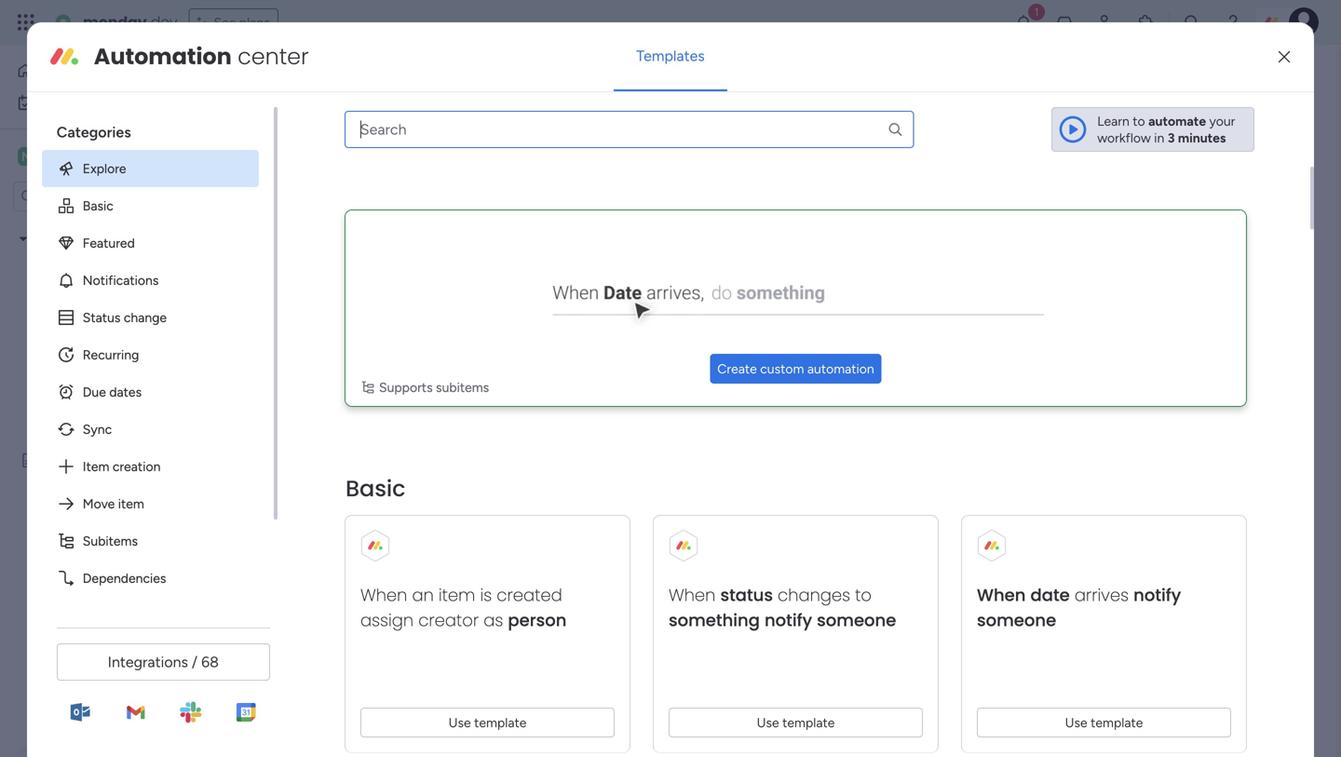 Task type: describe. For each thing, give the bounding box(es) containing it.
use for status
[[757, 715, 779, 731]]

subitems
[[83, 533, 138, 549]]

1 vertical spatial basic
[[346, 473, 406, 504]]

use for person
[[449, 715, 471, 731]]

status
[[721, 584, 773, 607]]

retrospectives
[[64, 390, 152, 405]]

/
[[192, 654, 198, 671]]

template inside when date arrives notify someone use template
[[1091, 715, 1143, 731]]

workspace image
[[18, 146, 36, 167]]

automation
[[808, 361, 875, 377]]

integrations / 68 button
[[57, 644, 270, 681]]

notifications option
[[42, 262, 259, 299]]

item inside when an item is created assign creator as
[[439, 584, 475, 607]]

integrations / 68
[[108, 654, 219, 671]]

categories list box
[[42, 107, 277, 606]]

dependencies option
[[42, 560, 259, 597]]

when status changes   to something notify someone
[[669, 584, 897, 632]]

inbox image
[[1056, 13, 1074, 32]]

supports subitems
[[379, 380, 489, 395]]

subitems
[[436, 380, 489, 395]]

getting
[[64, 421, 109, 437]]

dependencies
[[83, 571, 166, 586]]

person
[[508, 609, 567, 632]]

create custom automation button
[[710, 354, 882, 384]]

search image
[[888, 121, 904, 138]]

move item option
[[42, 485, 259, 523]]

creator
[[418, 609, 479, 632]]

your workflow in
[[1098, 113, 1236, 146]]

automation center
[[94, 41, 309, 72]]

automation  center image
[[49, 42, 79, 72]]

home option
[[11, 56, 200, 86]]

help button
[[1184, 704, 1249, 735]]

arrives
[[1075, 584, 1129, 607]]

as
[[484, 609, 503, 632]]

explore option
[[42, 150, 259, 187]]

status change
[[83, 310, 167, 325]]

recurring
[[83, 347, 139, 363]]

center
[[238, 41, 309, 72]]

featured
[[83, 235, 135, 251]]

assign
[[360, 609, 414, 632]]

3 minutes
[[1168, 130, 1227, 146]]

Search for a column type search field
[[345, 111, 915, 148]]

queue
[[96, 358, 135, 374]]

sync
[[83, 421, 112, 437]]

home link
[[11, 56, 200, 86]]

bugs queue
[[64, 358, 135, 374]]

recurring option
[[42, 336, 259, 373]]

supports
[[379, 380, 433, 395]]

bugs
[[64, 358, 93, 374]]

dates
[[109, 384, 142, 400]]

something
[[669, 609, 760, 632]]

due
[[83, 384, 106, 400]]

basic inside option
[[83, 198, 114, 214]]

item creation
[[83, 459, 161, 475]]

help
[[1199, 710, 1233, 729]]

spec
[[92, 453, 120, 469]]

help image
[[1224, 13, 1243, 32]]

Search in workspace field
[[39, 186, 156, 207]]

feature
[[44, 453, 88, 469]]

team
[[94, 231, 124, 247]]

status
[[83, 310, 121, 325]]

featured option
[[42, 224, 259, 262]]

in
[[1155, 130, 1165, 146]]

feature spec template
[[44, 453, 175, 469]]

invite members image
[[1097, 13, 1115, 32]]

explore
[[83, 161, 126, 176]]

1 image
[[1029, 1, 1046, 22]]

getting started
[[64, 421, 156, 437]]

3 use template button from the left
[[977, 708, 1232, 738]]

dev
[[151, 12, 177, 33]]

create custom automation
[[718, 361, 875, 377]]

use template for status
[[757, 715, 835, 731]]

see plans
[[214, 14, 270, 30]]

my for my team
[[43, 148, 64, 165]]

maria williams image
[[1290, 7, 1319, 37]]

status change option
[[42, 299, 259, 336]]

templates button
[[614, 33, 728, 78]]

categories heading
[[42, 107, 259, 150]]

when date arrives notify someone use template
[[977, 584, 1182, 731]]

my scrum team
[[34, 231, 124, 247]]

use inside when date arrives notify someone use template
[[1065, 715, 1088, 731]]



Task type: vqa. For each thing, say whether or not it's contained in the screenshot.
Explore
yes



Task type: locate. For each thing, give the bounding box(es) containing it.
1 vertical spatial item
[[439, 584, 475, 607]]

creation
[[113, 459, 161, 475]]

notify
[[1134, 584, 1182, 607], [765, 609, 812, 632]]

2 someone from the left
[[977, 609, 1057, 632]]

notify down changes
[[765, 609, 812, 632]]

1 horizontal spatial use template button
[[669, 708, 923, 738]]

move
[[83, 496, 115, 512]]

1 vertical spatial public board image
[[20, 452, 37, 470]]

0 horizontal spatial public board image
[[20, 452, 37, 470]]

my for my scrum team
[[34, 231, 51, 247]]

item
[[83, 459, 109, 475]]

to up workflow
[[1133, 113, 1146, 129]]

custom
[[760, 361, 804, 377]]

an
[[412, 584, 434, 607]]

item up creator
[[439, 584, 475, 607]]

minutes
[[1179, 130, 1227, 146]]

None search field
[[345, 111, 915, 148]]

0 vertical spatial lottie animation element
[[539, 266, 966, 452]]

1 use from the left
[[449, 715, 471, 731]]

my right "workspace" image
[[43, 148, 64, 165]]

1 horizontal spatial public board image
[[40, 420, 58, 438]]

1 horizontal spatial when
[[669, 584, 716, 607]]

item creation option
[[42, 448, 259, 485]]

2 horizontal spatial when
[[977, 584, 1026, 607]]

2 horizontal spatial use
[[1065, 715, 1088, 731]]

use template button
[[360, 708, 615, 738], [669, 708, 923, 738], [977, 708, 1232, 738]]

0 horizontal spatial to
[[855, 584, 872, 607]]

sync option
[[42, 411, 259, 448]]

templates
[[637, 47, 705, 65]]

use template button for when
[[669, 708, 923, 738]]

change
[[124, 310, 167, 325]]

someone down date
[[977, 609, 1057, 632]]

0 vertical spatial item
[[118, 496, 144, 512]]

public board image for getting started
[[40, 420, 58, 438]]

my inside list box
[[34, 231, 51, 247]]

1 horizontal spatial someone
[[977, 609, 1057, 632]]

see
[[214, 14, 236, 30]]

notifications image
[[1015, 13, 1033, 32]]

item inside option
[[118, 496, 144, 512]]

changes
[[778, 584, 851, 607]]

caret down image
[[20, 232, 27, 246]]

1 vertical spatial my
[[34, 231, 51, 247]]

started
[[112, 421, 156, 437]]

my
[[43, 148, 64, 165], [34, 231, 51, 247]]

automate
[[1149, 113, 1207, 129]]

learn to automate
[[1098, 113, 1207, 129]]

public board image for feature spec template
[[20, 452, 37, 470]]

1 horizontal spatial notify
[[1134, 584, 1182, 607]]

when for when status changes   to something notify someone
[[669, 584, 716, 607]]

2 horizontal spatial use template button
[[977, 708, 1232, 738]]

use template
[[449, 715, 527, 731], [757, 715, 835, 731]]

3 use from the left
[[1065, 715, 1088, 731]]

1 horizontal spatial to
[[1133, 113, 1146, 129]]

when an item is created assign creator as
[[360, 584, 562, 632]]

is
[[480, 584, 492, 607]]

to
[[1133, 113, 1146, 129], [855, 584, 872, 607]]

1 someone from the left
[[817, 609, 897, 632]]

0 vertical spatial notify
[[1134, 584, 1182, 607]]

2 when from the left
[[669, 584, 716, 607]]

public board image up feature
[[40, 420, 58, 438]]

list box
[[0, 219, 238, 728]]

subitems option
[[42, 523, 259, 560]]

due dates
[[83, 384, 142, 400]]

1 horizontal spatial use
[[757, 715, 779, 731]]

my right caret down image
[[34, 231, 51, 247]]

1 horizontal spatial basic
[[346, 473, 406, 504]]

when inside when an item is created assign creator as
[[360, 584, 407, 607]]

plans
[[239, 14, 270, 30]]

lottie animation image
[[0, 569, 238, 758]]

68
[[201, 654, 219, 671]]

monday
[[83, 12, 147, 33]]

someone inside when date arrives notify someone use template
[[977, 609, 1057, 632]]

public board image left feature
[[20, 452, 37, 470]]

see plans button
[[189, 8, 279, 36]]

notifications
[[83, 272, 159, 288]]

1 use template from the left
[[449, 715, 527, 731]]

apps image
[[1138, 13, 1156, 32]]

monday dev
[[83, 12, 177, 33]]

select product image
[[17, 13, 35, 32]]

created
[[497, 584, 562, 607]]

0 horizontal spatial lottie animation element
[[0, 569, 238, 758]]

categories
[[57, 123, 131, 141]]

1 horizontal spatial use template
[[757, 715, 835, 731]]

automation
[[94, 41, 232, 72]]

basic
[[83, 198, 114, 214], [346, 473, 406, 504]]

my inside the workspace selection 'element'
[[43, 148, 64, 165]]

when up assign
[[360, 584, 407, 607]]

date
[[1031, 584, 1070, 607]]

1 vertical spatial notify
[[765, 609, 812, 632]]

move item
[[83, 496, 144, 512]]

0 horizontal spatial use
[[449, 715, 471, 731]]

item right the move
[[118, 496, 144, 512]]

0 horizontal spatial when
[[360, 584, 407, 607]]

1 vertical spatial to
[[855, 584, 872, 607]]

2 use template from the left
[[757, 715, 835, 731]]

use
[[449, 715, 471, 731], [757, 715, 779, 731], [1065, 715, 1088, 731]]

use template for person
[[449, 715, 527, 731]]

2 use from the left
[[757, 715, 779, 731]]

lottie animation element
[[539, 266, 966, 452], [0, 569, 238, 758]]

item
[[118, 496, 144, 512], [439, 584, 475, 607]]

scrum
[[55, 231, 91, 247]]

use template button for when an item is created assign creator as
[[360, 708, 615, 738]]

2 use template button from the left
[[669, 708, 923, 738]]

1 vertical spatial lottie animation element
[[0, 569, 238, 758]]

0 horizontal spatial item
[[118, 496, 144, 512]]

someone inside when status changes   to something notify someone
[[817, 609, 897, 632]]

3
[[1168, 130, 1176, 146]]

list box containing my scrum team
[[0, 219, 238, 728]]

someone down changes
[[817, 609, 897, 632]]

basic option
[[42, 187, 259, 224]]

1 when from the left
[[360, 584, 407, 607]]

public board image
[[40, 420, 58, 438], [20, 452, 37, 470]]

1 use template button from the left
[[360, 708, 615, 738]]

0 vertical spatial public board image
[[40, 420, 58, 438]]

notify inside when status changes   to something notify someone
[[765, 609, 812, 632]]

0 horizontal spatial someone
[[817, 609, 897, 632]]

when inside when date arrives notify someone use template
[[977, 584, 1026, 607]]

create
[[718, 361, 757, 377]]

team
[[67, 148, 104, 165]]

0 horizontal spatial notify
[[765, 609, 812, 632]]

0 vertical spatial my
[[43, 148, 64, 165]]

to inside when status changes   to something notify someone
[[855, 584, 872, 607]]

when for when date arrives notify someone use template
[[977, 584, 1026, 607]]

notify right arrives
[[1134, 584, 1182, 607]]

1 horizontal spatial lottie animation element
[[539, 266, 966, 452]]

0 vertical spatial basic
[[83, 198, 114, 214]]

to right changes
[[855, 584, 872, 607]]

m
[[21, 149, 33, 164]]

my team
[[43, 148, 104, 165]]

home
[[41, 63, 77, 79]]

sprints
[[64, 294, 106, 310]]

1 horizontal spatial item
[[439, 584, 475, 607]]

someone
[[817, 609, 897, 632], [977, 609, 1057, 632]]

workflow
[[1098, 130, 1152, 146]]

integrations
[[108, 654, 188, 671]]

3 when from the left
[[977, 584, 1026, 607]]

when for when an item is created assign creator as
[[360, 584, 407, 607]]

option
[[0, 222, 238, 226]]

roadmap
[[64, 326, 120, 342]]

when up the something
[[669, 584, 716, 607]]

notify inside when date arrives notify someone use template
[[1134, 584, 1182, 607]]

search everything image
[[1183, 13, 1202, 32]]

when
[[360, 584, 407, 607], [669, 584, 716, 607], [977, 584, 1026, 607]]

tasks
[[64, 263, 96, 279]]

0 vertical spatial to
[[1133, 113, 1146, 129]]

workspace selection element
[[18, 145, 107, 168]]

when left date
[[977, 584, 1026, 607]]

due dates option
[[42, 373, 259, 411]]

learn
[[1098, 113, 1130, 129]]

when inside when status changes   to something notify someone
[[669, 584, 716, 607]]

your
[[1210, 113, 1236, 129]]

template
[[123, 453, 175, 469], [474, 715, 527, 731], [783, 715, 835, 731], [1091, 715, 1143, 731]]

0 horizontal spatial basic
[[83, 198, 114, 214]]

0 horizontal spatial use template button
[[360, 708, 615, 738]]

0 horizontal spatial use template
[[449, 715, 527, 731]]



